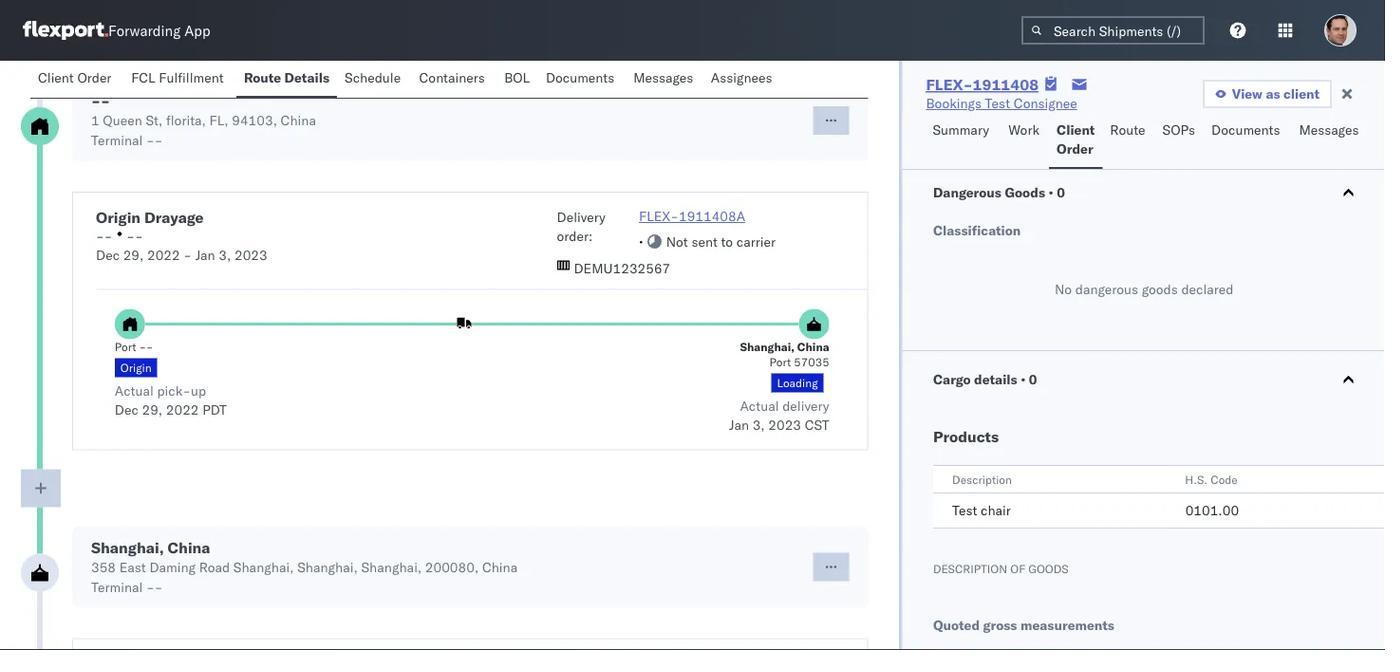 Task type: describe. For each thing, give the bounding box(es) containing it.
work
[[1009, 122, 1040, 138]]

h.s.
[[1186, 473, 1208, 487]]

shanghai, china port 57035 loading actual delivery jan 3, 2023 cst
[[729, 340, 830, 433]]

1 horizontal spatial client order button
[[1050, 113, 1103, 169]]

pdt
[[202, 401, 227, 418]]

order:
[[557, 228, 593, 245]]

loading
[[777, 376, 818, 390]]

1 vertical spatial client order
[[1057, 122, 1096, 157]]

origin drayage
[[96, 208, 204, 227]]

carrier
[[737, 233, 776, 250]]

200080,
[[425, 559, 479, 576]]

sops button
[[1156, 113, 1204, 169]]

0 vertical spatial origin
[[96, 208, 141, 227]]

assignees button
[[704, 61, 784, 98]]

client
[[1284, 85, 1320, 102]]

Search Shipments (/) text field
[[1022, 16, 1205, 45]]

shanghai, china 358 east daming road shanghai, shanghai, shanghai, 200080, china terminal --
[[91, 538, 518, 596]]

view
[[1233, 85, 1263, 102]]

jan inside shanghai, china port 57035 loading actual delivery jan 3, 2023 cst
[[729, 417, 749, 433]]

quoted gross measurements
[[933, 617, 1115, 634]]

classification
[[933, 222, 1021, 239]]

delivery order:
[[557, 209, 606, 245]]

documents for the topmost documents button
[[546, 69, 615, 86]]

schedule button
[[337, 61, 412, 98]]

terminal inside -- 1 queen st, florita, fl, 94103, china terminal --
[[91, 132, 143, 149]]

cargo details • 0
[[933, 371, 1037, 388]]

app
[[184, 21, 211, 39]]

1911408a
[[679, 208, 746, 225]]

1 -- from the left
[[96, 228, 112, 245]]

pick-
[[157, 382, 191, 399]]

dec 29, 2022 - jan 3, 2023
[[96, 247, 268, 264]]

route for route
[[1111, 122, 1146, 138]]

sops
[[1163, 122, 1196, 138]]

view as client
[[1233, 85, 1320, 102]]

0 horizontal spatial client order button
[[30, 61, 124, 98]]

cst
[[805, 417, 830, 433]]

not sent to carrier
[[666, 233, 776, 250]]

1911408
[[973, 75, 1039, 94]]

summary
[[933, 122, 990, 138]]

documents for the rightmost documents button
[[1212, 122, 1281, 138]]

route button
[[1103, 113, 1156, 169]]

demu1232567
[[574, 260, 671, 276]]

0 horizontal spatial jan
[[195, 247, 215, 264]]

cargo
[[933, 371, 971, 388]]

dangerous
[[1075, 281, 1138, 298]]

containers
[[419, 69, 485, 86]]

code
[[1211, 473, 1238, 487]]

1 horizontal spatial messages button
[[1292, 113, 1370, 169]]

-- 1 queen st, florita, fl, 94103, china terminal --
[[91, 91, 316, 149]]

shanghai, inside shanghai, china port 57035 loading actual delivery jan 3, 2023 cst
[[740, 340, 795, 354]]

fcl fulfillment
[[131, 69, 224, 86]]

forwarding
[[108, 21, 181, 39]]

consignee
[[1014, 95, 1078, 112]]

sent
[[692, 233, 718, 250]]

route details button
[[236, 61, 337, 98]]

china right 200080,
[[482, 559, 518, 576]]

products
[[933, 427, 999, 446]]

forwarding app
[[108, 21, 211, 39]]

up
[[191, 382, 206, 399]]

0 horizontal spatial messages button
[[626, 61, 704, 98]]

china inside -- 1 queen st, florita, fl, 94103, china terminal --
[[281, 112, 316, 129]]

2022 inside port -- origin actual pick-up dec 29, 2022 pdt
[[166, 401, 199, 418]]

0 for dangerous goods • 0
[[1057, 184, 1065, 201]]

as
[[1267, 85, 1281, 102]]

h.s. code
[[1186, 473, 1238, 487]]

fcl fulfillment button
[[124, 61, 236, 98]]

flex- for 1911408
[[926, 75, 973, 94]]

description of goods
[[933, 562, 1069, 576]]

port inside port -- origin actual pick-up dec 29, 2022 pdt
[[115, 340, 136, 354]]

0 vertical spatial 29,
[[123, 247, 144, 264]]

bookings test consignee
[[926, 95, 1078, 112]]

delivery
[[783, 398, 830, 414]]

details
[[974, 371, 1017, 388]]

0 vertical spatial documents button
[[538, 61, 626, 98]]

daming
[[150, 559, 196, 576]]

terminal inside shanghai, china 358 east daming road shanghai, shanghai, shanghai, 200080, china terminal --
[[91, 579, 143, 596]]

port -- origin actual pick-up dec 29, 2022 pdt
[[115, 340, 227, 418]]

57035
[[794, 355, 830, 369]]

2023 inside shanghai, china port 57035 loading actual delivery jan 3, 2023 cst
[[769, 417, 802, 433]]

st,
[[146, 112, 163, 129]]

measurements
[[1021, 617, 1115, 634]]

0 vertical spatial dec
[[96, 247, 120, 264]]

flex-1911408a button
[[639, 208, 746, 225]]

0101.00
[[1186, 502, 1239, 519]]

schedule
[[345, 69, 401, 86]]



Task type: locate. For each thing, give the bounding box(es) containing it.
no
[[1055, 281, 1072, 298]]

flex-1911408 link
[[926, 75, 1039, 94]]

1 horizontal spatial documents
[[1212, 122, 1281, 138]]

messages button left assignees
[[626, 61, 704, 98]]

test inside "link"
[[986, 95, 1011, 112]]

1 vertical spatial test
[[952, 502, 977, 519]]

order right work button
[[1057, 141, 1094, 157]]

3, inside shanghai, china port 57035 loading actual delivery jan 3, 2023 cst
[[753, 417, 765, 433]]

route details
[[244, 69, 330, 86]]

queen
[[103, 112, 142, 129]]

not
[[666, 233, 688, 250]]

0 vertical spatial 2023
[[235, 247, 268, 264]]

0 for cargo details • 0
[[1029, 371, 1037, 388]]

bol
[[505, 69, 530, 86]]

route for route details
[[244, 69, 281, 86]]

1 vertical spatial documents button
[[1204, 113, 1292, 169]]

1 vertical spatial flex-
[[639, 208, 679, 225]]

client order button down consignee
[[1050, 113, 1103, 169]]

flex-1911408
[[926, 75, 1039, 94]]

messages down client
[[1300, 122, 1360, 138]]

actual inside shanghai, china port 57035 loading actual delivery jan 3, 2023 cst
[[740, 398, 779, 414]]

jan left 'cst'
[[729, 417, 749, 433]]

• up demu1232567
[[639, 233, 644, 250]]

port inside shanghai, china port 57035 loading actual delivery jan 3, 2023 cst
[[770, 355, 791, 369]]

1 horizontal spatial flex-
[[926, 75, 973, 94]]

0
[[1057, 184, 1065, 201], [1029, 371, 1037, 388]]

0 right details
[[1029, 371, 1037, 388]]

messages for leftmost messages button
[[634, 69, 694, 86]]

1 vertical spatial client
[[1057, 122, 1096, 138]]

goods right of
[[1028, 562, 1069, 576]]

29, down origin drayage
[[123, 247, 144, 264]]

1 horizontal spatial jan
[[729, 417, 749, 433]]

1 vertical spatial messages
[[1300, 122, 1360, 138]]

1 vertical spatial route
[[1111, 122, 1146, 138]]

0 vertical spatial test
[[986, 95, 1011, 112]]

0 horizontal spatial documents button
[[538, 61, 626, 98]]

test left chair
[[952, 502, 977, 519]]

• for cargo details • 0
[[1021, 371, 1026, 388]]

goods
[[1142, 281, 1178, 298], [1028, 562, 1069, 576]]

1 horizontal spatial goods
[[1142, 281, 1178, 298]]

2 vertical spatial •
[[1021, 371, 1026, 388]]

1 vertical spatial 2022
[[166, 401, 199, 418]]

flex-1911408a
[[639, 208, 746, 225]]

0 vertical spatial 2022
[[147, 247, 180, 264]]

0 vertical spatial documents
[[546, 69, 615, 86]]

1 vertical spatial terminal
[[91, 579, 143, 596]]

1 horizontal spatial 2023
[[769, 417, 802, 433]]

1 horizontal spatial order
[[1057, 141, 1094, 157]]

summary button
[[926, 113, 1001, 169]]

gross
[[983, 617, 1017, 634]]

china
[[281, 112, 316, 129], [798, 340, 830, 354], [168, 538, 210, 557], [482, 559, 518, 576]]

dec left pdt
[[115, 401, 139, 418]]

test chair
[[952, 502, 1011, 519]]

china up 57035
[[798, 340, 830, 354]]

fulfillment
[[159, 69, 224, 86]]

to
[[721, 233, 733, 250]]

0 vertical spatial terminal
[[91, 132, 143, 149]]

29, inside port -- origin actual pick-up dec 29, 2022 pdt
[[142, 401, 163, 418]]

bookings test consignee link
[[926, 94, 1078, 113]]

1 horizontal spatial port
[[770, 355, 791, 369]]

1 vertical spatial 29,
[[142, 401, 163, 418]]

94103,
[[232, 112, 277, 129]]

delivery
[[557, 209, 606, 226]]

drayage
[[144, 208, 204, 227]]

0 vertical spatial flex-
[[926, 75, 973, 94]]

description left of
[[933, 562, 1007, 576]]

2 -- from the left
[[127, 228, 143, 245]]

fl,
[[209, 112, 229, 129]]

details
[[285, 69, 330, 86]]

goods for dangerous
[[1142, 281, 1178, 298]]

0 horizontal spatial 0
[[1029, 371, 1037, 388]]

flex-
[[926, 75, 973, 94], [639, 208, 679, 225]]

-
[[91, 91, 101, 110], [101, 91, 110, 110], [146, 132, 155, 149], [155, 132, 163, 149], [96, 228, 104, 245], [104, 228, 112, 245], [127, 228, 135, 245], [135, 228, 143, 245], [184, 247, 192, 264], [139, 340, 146, 354], [146, 340, 153, 354], [146, 579, 155, 596], [155, 579, 163, 596]]

• right goods
[[1049, 184, 1054, 201]]

actual inside port -- origin actual pick-up dec 29, 2022 pdt
[[115, 382, 154, 399]]

1 vertical spatial 3,
[[753, 417, 765, 433]]

1 vertical spatial 2023
[[769, 417, 802, 433]]

jan
[[195, 247, 215, 264], [729, 417, 749, 433]]

1 vertical spatial documents
[[1212, 122, 1281, 138]]

29,
[[123, 247, 144, 264], [142, 401, 163, 418]]

goods left declared
[[1142, 281, 1178, 298]]

--
[[96, 228, 112, 245], [127, 228, 143, 245]]

1 horizontal spatial documents button
[[1204, 113, 1292, 169]]

1 vertical spatial description
[[933, 562, 1007, 576]]

dangerous
[[933, 184, 1002, 201]]

0 horizontal spatial goods
[[1028, 562, 1069, 576]]

test down 1911408
[[986, 95, 1011, 112]]

1 horizontal spatial actual
[[740, 398, 779, 414]]

1 vertical spatial jan
[[729, 417, 749, 433]]

flexport. image
[[23, 21, 108, 40]]

goods
[[1005, 184, 1045, 201]]

1 horizontal spatial •
[[1021, 371, 1026, 388]]

0 horizontal spatial messages
[[634, 69, 694, 86]]

client order up 1
[[38, 69, 112, 86]]

actual
[[115, 382, 154, 399], [740, 398, 779, 414]]

flex- up the bookings
[[926, 75, 973, 94]]

client
[[38, 69, 74, 86], [1057, 122, 1096, 138]]

description for description
[[952, 473, 1012, 487]]

2022 down drayage
[[147, 247, 180, 264]]

china up daming
[[168, 538, 210, 557]]

0 vertical spatial 0
[[1057, 184, 1065, 201]]

florita,
[[166, 112, 206, 129]]

dangerous goods • 0
[[933, 184, 1065, 201]]

0 vertical spatial description
[[952, 473, 1012, 487]]

1 terminal from the top
[[91, 132, 143, 149]]

0 vertical spatial goods
[[1142, 281, 1178, 298]]

client order button
[[30, 61, 124, 98], [1050, 113, 1103, 169]]

0 vertical spatial jan
[[195, 247, 215, 264]]

1 vertical spatial port
[[770, 355, 791, 369]]

1 vertical spatial •
[[639, 233, 644, 250]]

dec down origin drayage
[[96, 247, 120, 264]]

29, down pick-
[[142, 401, 163, 418]]

0 horizontal spatial 2023
[[235, 247, 268, 264]]

0 horizontal spatial test
[[952, 502, 977, 519]]

declared
[[1182, 281, 1234, 298]]

chair
[[981, 502, 1011, 519]]

2022 down pick-
[[166, 401, 199, 418]]

assignees
[[711, 69, 773, 86]]

0 horizontal spatial •
[[639, 233, 644, 250]]

1 vertical spatial order
[[1057, 141, 1094, 157]]

2023
[[235, 247, 268, 264], [769, 417, 802, 433]]

• right details
[[1021, 371, 1026, 388]]

test
[[986, 95, 1011, 112], [952, 502, 977, 519]]

1 vertical spatial messages button
[[1292, 113, 1370, 169]]

order up 1
[[77, 69, 112, 86]]

1 horizontal spatial --
[[127, 228, 143, 245]]

• for dangerous goods • 0
[[1049, 184, 1054, 201]]

documents button right bol
[[538, 61, 626, 98]]

order
[[77, 69, 112, 86], [1057, 141, 1094, 157]]

1 horizontal spatial 3,
[[753, 417, 765, 433]]

1 vertical spatial goods
[[1028, 562, 1069, 576]]

goods for of
[[1028, 562, 1069, 576]]

1 horizontal spatial route
[[1111, 122, 1146, 138]]

containers button
[[412, 61, 497, 98]]

description up test chair
[[952, 473, 1012, 487]]

0 vertical spatial client order button
[[30, 61, 124, 98]]

2 horizontal spatial •
[[1049, 184, 1054, 201]]

messages button down client
[[1292, 113, 1370, 169]]

dec
[[96, 247, 120, 264], [115, 401, 139, 418]]

0 horizontal spatial client
[[38, 69, 74, 86]]

description for description of goods
[[933, 562, 1007, 576]]

0 horizontal spatial 3,
[[219, 247, 231, 264]]

shanghai,
[[740, 340, 795, 354], [91, 538, 164, 557], [234, 559, 294, 576], [297, 559, 358, 576], [361, 559, 422, 576]]

0 vertical spatial order
[[77, 69, 112, 86]]

0 vertical spatial 3,
[[219, 247, 231, 264]]

1 vertical spatial 0
[[1029, 371, 1037, 388]]

terminal down 358
[[91, 579, 143, 596]]

jan down drayage
[[195, 247, 215, 264]]

0 vertical spatial client
[[38, 69, 74, 86]]

1
[[91, 112, 99, 129]]

view as client button
[[1203, 80, 1333, 108]]

1 vertical spatial dec
[[115, 401, 139, 418]]

0 horizontal spatial documents
[[546, 69, 615, 86]]

route up 94103,
[[244, 69, 281, 86]]

documents button down "view"
[[1204, 113, 1292, 169]]

0 vertical spatial route
[[244, 69, 281, 86]]

1 horizontal spatial messages
[[1300, 122, 1360, 138]]

documents right bol "button"
[[546, 69, 615, 86]]

0 horizontal spatial actual
[[115, 382, 154, 399]]

actual left pick-
[[115, 382, 154, 399]]

0 horizontal spatial client order
[[38, 69, 112, 86]]

2022
[[147, 247, 180, 264], [166, 401, 199, 418]]

1 horizontal spatial client order
[[1057, 122, 1096, 157]]

client order button up 1
[[30, 61, 124, 98]]

documents down "view"
[[1212, 122, 1281, 138]]

quoted
[[933, 617, 980, 634]]

origin inside port -- origin actual pick-up dec 29, 2022 pdt
[[120, 361, 152, 375]]

messages for rightmost messages button
[[1300, 122, 1360, 138]]

route
[[244, 69, 281, 86], [1111, 122, 1146, 138]]

messages button
[[626, 61, 704, 98], [1292, 113, 1370, 169]]

of
[[1010, 562, 1025, 576]]

0 horizontal spatial route
[[244, 69, 281, 86]]

china inside shanghai, china port 57035 loading actual delivery jan 3, 2023 cst
[[798, 340, 830, 354]]

3,
[[219, 247, 231, 264], [753, 417, 765, 433]]

client down flexport. image
[[38, 69, 74, 86]]

forwarding app link
[[23, 21, 211, 40]]

work button
[[1001, 113, 1050, 169]]

no dangerous goods declared
[[1055, 281, 1234, 298]]

messages left assignees
[[634, 69, 694, 86]]

0 right goods
[[1057, 184, 1065, 201]]

1 vertical spatial client order button
[[1050, 113, 1103, 169]]

fcl
[[131, 69, 155, 86]]

1 vertical spatial origin
[[120, 361, 152, 375]]

0 vertical spatial messages button
[[626, 61, 704, 98]]

1 horizontal spatial client
[[1057, 122, 1096, 138]]

0 horizontal spatial port
[[115, 340, 136, 354]]

flex- up "not"
[[639, 208, 679, 225]]

2 terminal from the top
[[91, 579, 143, 596]]

0 vertical spatial client order
[[38, 69, 112, 86]]

dec inside port -- origin actual pick-up dec 29, 2022 pdt
[[115, 401, 139, 418]]

bookings
[[926, 95, 982, 112]]

bol button
[[497, 61, 538, 98]]

actual down loading on the right of page
[[740, 398, 779, 414]]

client order
[[38, 69, 112, 86], [1057, 122, 1096, 157]]

0 vertical spatial •
[[1049, 184, 1054, 201]]

0 horizontal spatial flex-
[[639, 208, 679, 225]]

0 vertical spatial messages
[[634, 69, 694, 86]]

0 vertical spatial port
[[115, 340, 136, 354]]

1 horizontal spatial test
[[986, 95, 1011, 112]]

358
[[91, 559, 116, 576]]

road
[[199, 559, 230, 576]]

port
[[115, 340, 136, 354], [770, 355, 791, 369]]

east
[[119, 559, 146, 576]]

terminal down queen at the top left of page
[[91, 132, 143, 149]]

client order down consignee
[[1057, 122, 1096, 157]]

flex- for 1911408a
[[639, 208, 679, 225]]

messages
[[634, 69, 694, 86], [1300, 122, 1360, 138]]

route left sops on the top of the page
[[1111, 122, 1146, 138]]

1 horizontal spatial 0
[[1057, 184, 1065, 201]]

documents button
[[538, 61, 626, 98], [1204, 113, 1292, 169]]

china down route details button
[[281, 112, 316, 129]]

client down consignee
[[1057, 122, 1096, 138]]

0 horizontal spatial order
[[77, 69, 112, 86]]

0 horizontal spatial --
[[96, 228, 112, 245]]



Task type: vqa. For each thing, say whether or not it's contained in the screenshot.
the FCL
yes



